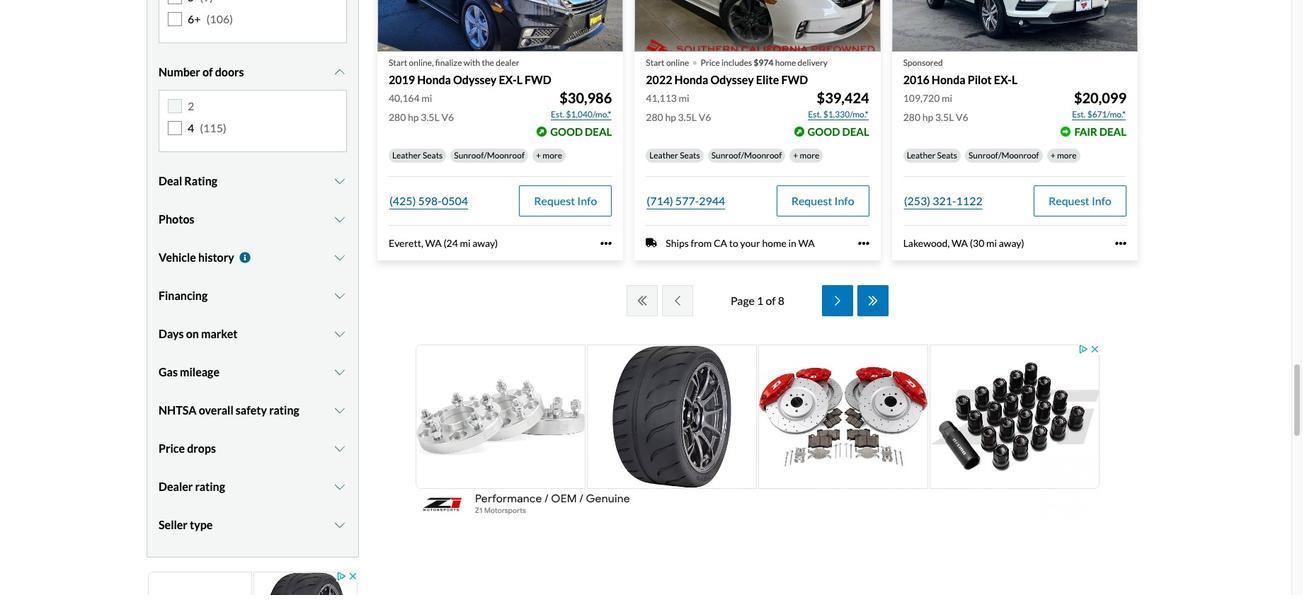 Task type: vqa. For each thing, say whether or not it's contained in the screenshot.
Price drops
yes



Task type: describe. For each thing, give the bounding box(es) containing it.
request info button for finalize
[[520, 185, 612, 217]]

price drops button
[[159, 432, 347, 467]]

from
[[691, 237, 712, 249]]

v6 for honda
[[956, 111, 969, 123]]

dealer
[[159, 481, 193, 494]]

everett, wa (24 mi away)
[[389, 237, 498, 249]]

nhtsa
[[159, 404, 197, 417]]

ellipsis h image for finalize
[[601, 238, 612, 249]]

leather seats for honda
[[907, 150, 958, 161]]

everett,
[[389, 237, 424, 249]]

280 for finalize
[[389, 111, 406, 123]]

ellipsis h image for honda
[[1116, 238, 1127, 249]]

chevron down image for gas mileage
[[333, 367, 347, 379]]

odyssey inside 'start online · price includes $974 home delivery 2022 honda odyssey elite fwd'
[[711, 73, 754, 86]]

(714)
[[647, 194, 674, 207]]

chevron down image for seller type
[[333, 520, 347, 532]]

request for honda
[[1049, 194, 1090, 207]]

hp for ·
[[666, 111, 677, 123]]

ca
[[714, 237, 728, 249]]

fwd inside 'start online · price includes $974 home delivery 2022 honda odyssey elite fwd'
[[782, 73, 808, 86]]

start for ·
[[646, 57, 665, 68]]

2019
[[389, 73, 415, 86]]

black 2019 honda odyssey ex-l fwd minivan front-wheel drive 9-speed automatic image
[[378, 0, 624, 51]]

6+
[[188, 12, 201, 25]]

chevron right image
[[831, 296, 845, 307]]

start online, finalize with the dealer 2019 honda odyssey ex-l fwd
[[389, 57, 552, 86]]

on
[[186, 328, 199, 341]]

info for finalize
[[578, 194, 597, 207]]

rating inside nhtsa overall safety rating dropdown button
[[269, 404, 300, 417]]

info for honda
[[1092, 194, 1112, 207]]

chevron double right image
[[867, 296, 881, 307]]

est. for honda
[[1073, 109, 1086, 120]]

number of doors
[[159, 65, 244, 79]]

2016
[[904, 73, 930, 86]]

request for ·
[[792, 194, 833, 207]]

online,
[[409, 57, 434, 68]]

mi for finalize
[[422, 92, 432, 104]]

(115)
[[200, 121, 227, 135]]

dealer rating button
[[159, 470, 347, 505]]

$974
[[754, 57, 774, 68]]

sponsored 2016 honda pilot ex-l
[[904, 57, 1018, 86]]

good deal for ·
[[808, 125, 870, 138]]

your
[[741, 237, 761, 249]]

mi right (30
[[987, 237, 998, 249]]

chevron down image for financing
[[333, 291, 347, 302]]

request info for honda
[[1049, 194, 1112, 207]]

41,113 mi 280 hp 3.5l v6
[[646, 92, 712, 123]]

deal rating button
[[159, 164, 347, 199]]

ships
[[666, 237, 689, 249]]

(30
[[970, 237, 985, 249]]

white 2016 honda pilot ex-l suv / crossover front-wheel drive automatic image
[[892, 0, 1138, 51]]

$671/mo.*
[[1088, 109, 1126, 120]]

deal
[[159, 174, 182, 188]]

request info for ·
[[792, 194, 855, 207]]

away) for $20,099
[[999, 237, 1025, 249]]

3.5l for honda
[[936, 111, 955, 123]]

wa for $20,099
[[952, 237, 969, 249]]

(425) 598-0504 button
[[389, 185, 469, 217]]

ex- inside start online, finalize with the dealer 2019 honda odyssey ex-l fwd
[[499, 73, 517, 86]]

truck image
[[646, 237, 658, 249]]

leather seats for ·
[[650, 150, 700, 161]]

2
[[188, 99, 194, 113]]

wa for $30,986
[[425, 237, 442, 249]]

$30,986 est. $1,040/mo.*
[[551, 89, 612, 120]]

leather seats for finalize
[[392, 150, 443, 161]]

321-
[[933, 194, 957, 207]]

chevron down image for days on market
[[333, 329, 347, 340]]

·
[[692, 48, 698, 73]]

page
[[731, 294, 755, 308]]

request info for finalize
[[534, 194, 597, 207]]

deal for honda
[[1100, 125, 1127, 138]]

info for ·
[[835, 194, 855, 207]]

$20,099
[[1075, 89, 1127, 106]]

leather for honda
[[907, 150, 936, 161]]

hp for finalize
[[408, 111, 419, 123]]

ex- inside sponsored 2016 honda pilot ex-l
[[995, 73, 1012, 86]]

history
[[198, 251, 234, 264]]

41,113
[[646, 92, 677, 104]]

40,164 mi 280 hp 3.5l v6
[[389, 92, 454, 123]]

dealer
[[496, 57, 520, 68]]

seller type button
[[159, 508, 347, 544]]

+ more for ·
[[794, 150, 820, 161]]

chevron double left image
[[635, 296, 650, 307]]

good for ·
[[808, 125, 841, 138]]

financing button
[[159, 279, 347, 314]]

more for ·
[[800, 150, 820, 161]]

pilot
[[968, 73, 992, 86]]

the
[[482, 57, 494, 68]]

$39,424
[[817, 89, 870, 106]]

(714) 577-2944 button
[[646, 185, 726, 217]]

chevron down image for price drops
[[333, 444, 347, 455]]

nhtsa overall safety rating
[[159, 404, 300, 417]]

v6 for ·
[[699, 111, 712, 123]]

white 2022 honda odyssey elite fwd minivan front-wheel drive automatic image
[[635, 0, 881, 51]]

deal rating
[[159, 174, 218, 188]]

sunroof/moonroof for honda
[[969, 150, 1040, 161]]

(425) 598-0504
[[390, 194, 468, 207]]

2 4 (115)
[[188, 99, 227, 135]]

finalize
[[436, 57, 462, 68]]

delivery
[[798, 57, 828, 68]]

photos
[[159, 213, 194, 226]]

deal for ·
[[843, 125, 870, 138]]

price inside 'start online · price includes $974 home delivery 2022 honda odyssey elite fwd'
[[701, 57, 720, 68]]

seller
[[159, 519, 188, 532]]

good deal for finalize
[[551, 125, 612, 138]]

1 vertical spatial home
[[763, 237, 787, 249]]

days
[[159, 328, 184, 341]]

8
[[778, 294, 785, 308]]

(24
[[444, 237, 458, 249]]

vehicle history button
[[159, 240, 347, 276]]

start online · price includes $974 home delivery 2022 honda odyssey elite fwd
[[646, 48, 828, 86]]

est. for ·
[[809, 109, 822, 120]]

away) for $30,986
[[473, 237, 498, 249]]

number
[[159, 65, 200, 79]]

$30,986
[[560, 89, 612, 106]]

v6 for finalize
[[442, 111, 454, 123]]

request for finalize
[[534, 194, 575, 207]]

598-
[[418, 194, 442, 207]]



Task type: locate. For each thing, give the bounding box(es) containing it.
more for honda
[[1058, 150, 1077, 161]]

with
[[464, 57, 480, 68]]

1 horizontal spatial away)
[[999, 237, 1025, 249]]

more for finalize
[[543, 150, 562, 161]]

3 ellipsis h image from the left
[[1116, 238, 1127, 249]]

1 leather from the left
[[392, 150, 421, 161]]

fair
[[1075, 125, 1098, 138]]

honda down sponsored
[[932, 73, 966, 86]]

price inside dropdown button
[[159, 442, 185, 456]]

2 request info from the left
[[792, 194, 855, 207]]

0 horizontal spatial honda
[[417, 73, 451, 86]]

start inside start online, finalize with the dealer 2019 honda odyssey ex-l fwd
[[389, 57, 408, 68]]

2 horizontal spatial deal
[[1100, 125, 1127, 138]]

3 3.5l from the left
[[936, 111, 955, 123]]

(253) 321-1122
[[904, 194, 983, 207]]

2 horizontal spatial + more
[[1051, 150, 1077, 161]]

2 chevron down image from the top
[[333, 252, 347, 264]]

3 + from the left
[[1051, 150, 1056, 161]]

+ more for honda
[[1051, 150, 1077, 161]]

request info button for ·
[[777, 185, 870, 217]]

honda inside sponsored 2016 honda pilot ex-l
[[932, 73, 966, 86]]

1 horizontal spatial fwd
[[782, 73, 808, 86]]

1 chevron down image from the top
[[333, 176, 347, 187]]

280 down 109,720
[[904, 111, 921, 123]]

2 horizontal spatial ellipsis h image
[[1116, 238, 1127, 249]]

280 down "41,113"
[[646, 111, 664, 123]]

0 horizontal spatial advertisement region
[[147, 571, 359, 596]]

chevron down image inside financing dropdown button
[[333, 291, 347, 302]]

chevron down image for nhtsa overall safety rating
[[333, 405, 347, 417]]

days on market button
[[159, 317, 347, 352]]

0 horizontal spatial request info
[[534, 194, 597, 207]]

est. $1,040/mo.* button
[[550, 107, 612, 122]]

info
[[578, 194, 597, 207], [835, 194, 855, 207], [1092, 194, 1112, 207]]

2 l from the left
[[1012, 73, 1018, 86]]

1 ex- from the left
[[499, 73, 517, 86]]

est. $671/mo.* button
[[1072, 107, 1127, 122]]

leather for finalize
[[392, 150, 421, 161]]

0 horizontal spatial hp
[[408, 111, 419, 123]]

280 for ·
[[646, 111, 664, 123]]

2 chevron down image from the top
[[333, 214, 347, 226]]

1 horizontal spatial request info
[[792, 194, 855, 207]]

nhtsa overall safety rating button
[[159, 393, 347, 429]]

1 vertical spatial advertisement region
[[147, 571, 359, 596]]

2 horizontal spatial info
[[1092, 194, 1112, 207]]

1 + from the left
[[536, 150, 541, 161]]

0 horizontal spatial wa
[[425, 237, 442, 249]]

odyssey down with
[[453, 73, 497, 86]]

0 horizontal spatial good deal
[[551, 125, 612, 138]]

2 horizontal spatial leather
[[907, 150, 936, 161]]

good down est. $1,040/mo.* button
[[551, 125, 583, 138]]

type
[[190, 519, 213, 532]]

3.5l
[[421, 111, 440, 123], [678, 111, 697, 123], [936, 111, 955, 123]]

1 horizontal spatial leather
[[650, 150, 679, 161]]

price left "drops" on the bottom
[[159, 442, 185, 456]]

ships from ca to your home in wa
[[666, 237, 815, 249]]

gas
[[159, 366, 178, 379]]

deal down $1,040/mo.*
[[585, 125, 612, 138]]

280 inside 109,720 mi 280 hp 3.5l v6
[[904, 111, 921, 123]]

1 horizontal spatial wa
[[799, 237, 815, 249]]

est. up fair on the top right of the page
[[1073, 109, 1086, 120]]

mi inside 40,164 mi 280 hp 3.5l v6
[[422, 92, 432, 104]]

info circle image
[[238, 252, 252, 264]]

elite
[[756, 73, 780, 86]]

3 request from the left
[[1049, 194, 1090, 207]]

of inside number of doors dropdown button
[[203, 65, 213, 79]]

1 v6 from the left
[[442, 111, 454, 123]]

more
[[543, 150, 562, 161], [800, 150, 820, 161], [1058, 150, 1077, 161]]

good for finalize
[[551, 125, 583, 138]]

mi for honda
[[942, 92, 953, 104]]

photos button
[[159, 202, 347, 238]]

honda down online, on the left of the page
[[417, 73, 451, 86]]

1 ellipsis h image from the left
[[601, 238, 612, 249]]

fwd up $30,986 est. $1,040/mo.*
[[525, 73, 552, 86]]

0 horizontal spatial l
[[517, 73, 523, 86]]

0 horizontal spatial deal
[[585, 125, 612, 138]]

0 horizontal spatial request info button
[[520, 185, 612, 217]]

seats up 321-
[[938, 150, 958, 161]]

3.5l for finalize
[[421, 111, 440, 123]]

3.5l inside 109,720 mi 280 hp 3.5l v6
[[936, 111, 955, 123]]

deal
[[585, 125, 612, 138], [843, 125, 870, 138], [1100, 125, 1127, 138]]

2022
[[646, 73, 673, 86]]

advertisement region
[[414, 344, 1102, 521], [147, 571, 359, 596]]

3 chevron down image from the top
[[333, 291, 347, 302]]

2 horizontal spatial request info
[[1049, 194, 1112, 207]]

leather up (425)
[[392, 150, 421, 161]]

$1,330/mo.*
[[824, 109, 869, 120]]

$39,424 est. $1,330/mo.*
[[809, 89, 870, 120]]

honda inside start online, finalize with the dealer 2019 honda odyssey ex-l fwd
[[417, 73, 451, 86]]

request
[[534, 194, 575, 207], [792, 194, 833, 207], [1049, 194, 1090, 207]]

1 3.5l from the left
[[421, 111, 440, 123]]

mi inside 109,720 mi 280 hp 3.5l v6
[[942, 92, 953, 104]]

1 horizontal spatial of
[[766, 294, 776, 308]]

l inside start online, finalize with the dealer 2019 honda odyssey ex-l fwd
[[517, 73, 523, 86]]

2 horizontal spatial leather seats
[[907, 150, 958, 161]]

1 horizontal spatial request
[[792, 194, 833, 207]]

leather seats
[[392, 150, 443, 161], [650, 150, 700, 161], [907, 150, 958, 161]]

1 horizontal spatial odyssey
[[711, 73, 754, 86]]

2 280 from the left
[[646, 111, 664, 123]]

1 horizontal spatial sunroof/moonroof
[[712, 150, 782, 161]]

0 horizontal spatial est.
[[551, 109, 565, 120]]

overall
[[199, 404, 234, 417]]

280 inside 40,164 mi 280 hp 3.5l v6
[[389, 111, 406, 123]]

+
[[536, 150, 541, 161], [794, 150, 799, 161], [1051, 150, 1056, 161]]

l inside sponsored 2016 honda pilot ex-l
[[1012, 73, 1018, 86]]

vehicle
[[159, 251, 196, 264]]

leather for ·
[[650, 150, 679, 161]]

of left the 8
[[766, 294, 776, 308]]

1 vertical spatial price
[[159, 442, 185, 456]]

577-
[[676, 194, 699, 207]]

2 horizontal spatial hp
[[923, 111, 934, 123]]

0 horizontal spatial ellipsis h image
[[601, 238, 612, 249]]

0 horizontal spatial ex-
[[499, 73, 517, 86]]

0 horizontal spatial good
[[551, 125, 583, 138]]

1
[[757, 294, 764, 308]]

1 horizontal spatial ellipsis h image
[[858, 238, 870, 249]]

leather up (714)
[[650, 150, 679, 161]]

2 horizontal spatial request
[[1049, 194, 1090, 207]]

1 wa from the left
[[425, 237, 442, 249]]

home right $974
[[776, 57, 796, 68]]

1 horizontal spatial honda
[[675, 73, 709, 86]]

hp down 109,720
[[923, 111, 934, 123]]

1 good deal from the left
[[551, 125, 612, 138]]

away) right (30
[[999, 237, 1025, 249]]

chevron down image for number of doors
[[333, 67, 347, 78]]

3.5l inside 41,113 mi 280 hp 3.5l v6
[[678, 111, 697, 123]]

1 deal from the left
[[585, 125, 612, 138]]

0 horizontal spatial more
[[543, 150, 562, 161]]

hp inside 40,164 mi 280 hp 3.5l v6
[[408, 111, 419, 123]]

1 horizontal spatial request info button
[[777, 185, 870, 217]]

0 horizontal spatial away)
[[473, 237, 498, 249]]

chevron down image for dealer rating
[[333, 482, 347, 493]]

1 chevron down image from the top
[[333, 67, 347, 78]]

seats
[[423, 150, 443, 161], [680, 150, 700, 161], [938, 150, 958, 161]]

0 vertical spatial advertisement region
[[414, 344, 1102, 521]]

1 l from the left
[[517, 73, 523, 86]]

1 honda from the left
[[417, 73, 451, 86]]

5 chevron down image from the top
[[333, 444, 347, 455]]

2 + more from the left
[[794, 150, 820, 161]]

start for finalize
[[389, 57, 408, 68]]

l
[[517, 73, 523, 86], [1012, 73, 1018, 86]]

0 horizontal spatial sunroof/moonroof
[[454, 150, 525, 161]]

1 horizontal spatial price
[[701, 57, 720, 68]]

chevron down image inside vehicle history dropdown button
[[333, 252, 347, 264]]

1 280 from the left
[[389, 111, 406, 123]]

honda
[[417, 73, 451, 86], [675, 73, 709, 86], [932, 73, 966, 86]]

1 est. from the left
[[551, 109, 565, 120]]

ex-
[[499, 73, 517, 86], [995, 73, 1012, 86]]

1 horizontal spatial 3.5l
[[678, 111, 697, 123]]

mi for ·
[[679, 92, 690, 104]]

+ more down the est. $1,330/mo.* button
[[794, 150, 820, 161]]

rating right safety
[[269, 404, 300, 417]]

wa left (30
[[952, 237, 969, 249]]

chevron down image inside the photos 'dropdown button'
[[333, 214, 347, 226]]

seller type
[[159, 519, 213, 532]]

deal for finalize
[[585, 125, 612, 138]]

leather seats up '(253) 321-1122'
[[907, 150, 958, 161]]

honda inside 'start online · price includes $974 home delivery 2022 honda odyssey elite fwd'
[[675, 73, 709, 86]]

0 horizontal spatial 3.5l
[[421, 111, 440, 123]]

1 horizontal spatial good deal
[[808, 125, 870, 138]]

2 honda from the left
[[675, 73, 709, 86]]

3.5l for ·
[[678, 111, 697, 123]]

chevron down image for deal rating
[[333, 176, 347, 187]]

deal down $1,330/mo.*
[[843, 125, 870, 138]]

1 horizontal spatial good
[[808, 125, 841, 138]]

to
[[730, 237, 739, 249]]

seats for honda
[[938, 150, 958, 161]]

2 ex- from the left
[[995, 73, 1012, 86]]

0 horizontal spatial 280
[[389, 111, 406, 123]]

+ for honda
[[1051, 150, 1056, 161]]

est. left $1,330/mo.*
[[809, 109, 822, 120]]

odyssey inside start online, finalize with the dealer 2019 honda odyssey ex-l fwd
[[453, 73, 497, 86]]

wa left (24
[[425, 237, 442, 249]]

0 horizontal spatial + more
[[536, 150, 562, 161]]

5 chevron down image from the top
[[333, 520, 347, 532]]

hp inside 41,113 mi 280 hp 3.5l v6
[[666, 111, 677, 123]]

sunroof/moonroof up 0504
[[454, 150, 525, 161]]

0 horizontal spatial rating
[[195, 481, 225, 494]]

109,720 mi 280 hp 3.5l v6
[[904, 92, 969, 123]]

3 + more from the left
[[1051, 150, 1077, 161]]

financing
[[159, 289, 208, 303]]

2 est. from the left
[[809, 109, 822, 120]]

mi right 109,720
[[942, 92, 953, 104]]

seats up 598-
[[423, 150, 443, 161]]

3 leather from the left
[[907, 150, 936, 161]]

hp inside 109,720 mi 280 hp 3.5l v6
[[923, 111, 934, 123]]

chevron down image
[[333, 67, 347, 78], [333, 252, 347, 264], [333, 329, 347, 340], [333, 367, 347, 379], [333, 444, 347, 455], [333, 482, 347, 493]]

est. $1,330/mo.* button
[[808, 107, 870, 122]]

2 horizontal spatial sunroof/moonroof
[[969, 150, 1040, 161]]

start inside 'start online · price includes $974 home delivery 2022 honda odyssey elite fwd'
[[646, 57, 665, 68]]

1 odyssey from the left
[[453, 73, 497, 86]]

1 horizontal spatial ex-
[[995, 73, 1012, 86]]

2 odyssey from the left
[[711, 73, 754, 86]]

honda down 'online'
[[675, 73, 709, 86]]

3 request info button from the left
[[1034, 185, 1127, 217]]

0504
[[442, 194, 468, 207]]

request info button
[[520, 185, 612, 217], [777, 185, 870, 217], [1034, 185, 1127, 217]]

doors
[[215, 65, 244, 79]]

more down est. $1,040/mo.* button
[[543, 150, 562, 161]]

chevron down image inside price drops dropdown button
[[333, 444, 347, 455]]

hp down 40,164
[[408, 111, 419, 123]]

start
[[389, 57, 408, 68], [646, 57, 665, 68]]

vehicle history
[[159, 251, 234, 264]]

2 hp from the left
[[666, 111, 677, 123]]

leather
[[392, 150, 421, 161], [650, 150, 679, 161], [907, 150, 936, 161]]

3.5l down online, on the left of the page
[[421, 111, 440, 123]]

2 horizontal spatial seats
[[938, 150, 958, 161]]

2 start from the left
[[646, 57, 665, 68]]

sponsored
[[904, 57, 943, 68]]

rating
[[269, 404, 300, 417], [195, 481, 225, 494]]

good deal
[[551, 125, 612, 138], [808, 125, 870, 138]]

3.5l inside 40,164 mi 280 hp 3.5l v6
[[421, 111, 440, 123]]

1 good from the left
[[551, 125, 583, 138]]

3 hp from the left
[[923, 111, 934, 123]]

online
[[667, 57, 690, 68]]

0 vertical spatial of
[[203, 65, 213, 79]]

sunroof/moonroof up 2944
[[712, 150, 782, 161]]

leather up (253)
[[907, 150, 936, 161]]

2 3.5l from the left
[[678, 111, 697, 123]]

0 horizontal spatial +
[[536, 150, 541, 161]]

2 v6 from the left
[[699, 111, 712, 123]]

1 seats from the left
[[423, 150, 443, 161]]

3 est. from the left
[[1073, 109, 1086, 120]]

seats for ·
[[680, 150, 700, 161]]

0 horizontal spatial seats
[[423, 150, 443, 161]]

page 1 of 8
[[731, 294, 785, 308]]

1 request from the left
[[534, 194, 575, 207]]

1 horizontal spatial seats
[[680, 150, 700, 161]]

2 request info button from the left
[[777, 185, 870, 217]]

(425)
[[390, 194, 416, 207]]

$20,099 est. $671/mo.*
[[1073, 89, 1127, 120]]

3 honda from the left
[[932, 73, 966, 86]]

0 horizontal spatial start
[[389, 57, 408, 68]]

1 horizontal spatial v6
[[699, 111, 712, 123]]

wa
[[425, 237, 442, 249], [799, 237, 815, 249], [952, 237, 969, 249]]

3 info from the left
[[1092, 194, 1112, 207]]

more down the est. $1,330/mo.* button
[[800, 150, 820, 161]]

1 fwd from the left
[[525, 73, 552, 86]]

ellipsis h image
[[601, 238, 612, 249], [858, 238, 870, 249], [1116, 238, 1127, 249]]

rating inside dealer rating 'dropdown button'
[[195, 481, 225, 494]]

leather seats up (714) 577-2944 at the top of the page
[[650, 150, 700, 161]]

lakewood, wa (30 mi away)
[[904, 237, 1025, 249]]

est. inside "$20,099 est. $671/mo.*"
[[1073, 109, 1086, 120]]

2 horizontal spatial 280
[[904, 111, 921, 123]]

2 seats from the left
[[680, 150, 700, 161]]

start up "2019"
[[389, 57, 408, 68]]

2 leather seats from the left
[[650, 150, 700, 161]]

dealer rating
[[159, 481, 225, 494]]

280 for honda
[[904, 111, 921, 123]]

2 + from the left
[[794, 150, 799, 161]]

2 more from the left
[[800, 150, 820, 161]]

3 sunroof/moonroof from the left
[[969, 150, 1040, 161]]

+ more down est. $1,040/mo.* button
[[536, 150, 562, 161]]

3 chevron down image from the top
[[333, 329, 347, 340]]

280 down 40,164
[[389, 111, 406, 123]]

1 request info button from the left
[[520, 185, 612, 217]]

chevron left image
[[671, 296, 685, 307]]

1 horizontal spatial rating
[[269, 404, 300, 417]]

+ more for finalize
[[536, 150, 562, 161]]

1122
[[957, 194, 983, 207]]

good deal down est. $1,040/mo.* button
[[551, 125, 612, 138]]

+ for ·
[[794, 150, 799, 161]]

3 wa from the left
[[952, 237, 969, 249]]

1 hp from the left
[[408, 111, 419, 123]]

ex- right pilot
[[995, 73, 1012, 86]]

2 horizontal spatial +
[[1051, 150, 1056, 161]]

fwd inside start online, finalize with the dealer 2019 honda odyssey ex-l fwd
[[525, 73, 552, 86]]

v6 down start online, finalize with the dealer 2019 honda odyssey ex-l fwd
[[442, 111, 454, 123]]

0 vertical spatial price
[[701, 57, 720, 68]]

2 horizontal spatial est.
[[1073, 109, 1086, 120]]

2 request from the left
[[792, 194, 833, 207]]

odyssey down includes
[[711, 73, 754, 86]]

sunroof/moonroof for ·
[[712, 150, 782, 161]]

4 chevron down image from the top
[[333, 405, 347, 417]]

4
[[188, 121, 194, 135]]

chevron down image inside dealer rating 'dropdown button'
[[333, 482, 347, 493]]

4 chevron down image from the top
[[333, 367, 347, 379]]

deal down $671/mo.*
[[1100, 125, 1127, 138]]

l right pilot
[[1012, 73, 1018, 86]]

3 request info from the left
[[1049, 194, 1112, 207]]

start up 2022
[[646, 57, 665, 68]]

chevron down image inside deal rating dropdown button
[[333, 176, 347, 187]]

wa right the in
[[799, 237, 815, 249]]

in
[[789, 237, 797, 249]]

of
[[203, 65, 213, 79], [766, 294, 776, 308]]

2 deal from the left
[[843, 125, 870, 138]]

+ for finalize
[[536, 150, 541, 161]]

2 fwd from the left
[[782, 73, 808, 86]]

0 horizontal spatial v6
[[442, 111, 454, 123]]

0 horizontal spatial request
[[534, 194, 575, 207]]

est. inside $39,424 est. $1,330/mo.*
[[809, 109, 822, 120]]

1 vertical spatial rating
[[195, 481, 225, 494]]

2 horizontal spatial more
[[1058, 150, 1077, 161]]

1 horizontal spatial est.
[[809, 109, 822, 120]]

v6 inside 40,164 mi 280 hp 3.5l v6
[[442, 111, 454, 123]]

(253)
[[904, 194, 931, 207]]

rating right dealer
[[195, 481, 225, 494]]

1 horizontal spatial start
[[646, 57, 665, 68]]

mi right "41,113"
[[679, 92, 690, 104]]

v6 inside 41,113 mi 280 hp 3.5l v6
[[699, 111, 712, 123]]

chevron down image inside number of doors dropdown button
[[333, 67, 347, 78]]

sunroof/moonroof
[[454, 150, 525, 161], [712, 150, 782, 161], [969, 150, 1040, 161]]

fwd
[[525, 73, 552, 86], [782, 73, 808, 86]]

1 horizontal spatial 280
[[646, 111, 664, 123]]

1 horizontal spatial more
[[800, 150, 820, 161]]

0 horizontal spatial fwd
[[525, 73, 552, 86]]

0 vertical spatial rating
[[269, 404, 300, 417]]

1 horizontal spatial deal
[[843, 125, 870, 138]]

2 info from the left
[[835, 194, 855, 207]]

2 horizontal spatial wa
[[952, 237, 969, 249]]

280 inside 41,113 mi 280 hp 3.5l v6
[[646, 111, 664, 123]]

+ more down fair on the top right of the page
[[1051, 150, 1077, 161]]

3 leather seats from the left
[[907, 150, 958, 161]]

1 sunroof/moonroof from the left
[[454, 150, 525, 161]]

1 leather seats from the left
[[392, 150, 443, 161]]

mi right 40,164
[[422, 92, 432, 104]]

1 start from the left
[[389, 57, 408, 68]]

2 good deal from the left
[[808, 125, 870, 138]]

0 horizontal spatial leather seats
[[392, 150, 443, 161]]

3 280 from the left
[[904, 111, 921, 123]]

3 v6 from the left
[[956, 111, 969, 123]]

home left the in
[[763, 237, 787, 249]]

leather seats up (425) 598-0504
[[392, 150, 443, 161]]

mi
[[422, 92, 432, 104], [679, 92, 690, 104], [942, 92, 953, 104], [460, 237, 471, 249], [987, 237, 998, 249]]

3 deal from the left
[[1100, 125, 1127, 138]]

good deal down the est. $1,330/mo.* button
[[808, 125, 870, 138]]

request info
[[534, 194, 597, 207], [792, 194, 855, 207], [1049, 194, 1112, 207]]

hp down "41,113"
[[666, 111, 677, 123]]

1 horizontal spatial leather seats
[[650, 150, 700, 161]]

1 horizontal spatial advertisement region
[[414, 344, 1102, 521]]

1 info from the left
[[578, 194, 597, 207]]

v6
[[442, 111, 454, 123], [699, 111, 712, 123], [956, 111, 969, 123]]

2 horizontal spatial v6
[[956, 111, 969, 123]]

1 horizontal spatial info
[[835, 194, 855, 207]]

2944
[[699, 194, 726, 207]]

sunroof/moonroof up 1122
[[969, 150, 1040, 161]]

mi right (24
[[460, 237, 471, 249]]

6 chevron down image from the top
[[333, 482, 347, 493]]

3.5l down 109,720
[[936, 111, 955, 123]]

chevron down image inside seller type dropdown button
[[333, 520, 347, 532]]

fwd down delivery
[[782, 73, 808, 86]]

seats for finalize
[[423, 150, 443, 161]]

mileage
[[180, 366, 220, 379]]

0 horizontal spatial price
[[159, 442, 185, 456]]

chevron down image inside gas mileage dropdown button
[[333, 367, 347, 379]]

2 horizontal spatial request info button
[[1034, 185, 1127, 217]]

mi inside 41,113 mi 280 hp 3.5l v6
[[679, 92, 690, 104]]

0 horizontal spatial leather
[[392, 150, 421, 161]]

v6 inside 109,720 mi 280 hp 3.5l v6
[[956, 111, 969, 123]]

1 horizontal spatial l
[[1012, 73, 1018, 86]]

seats up 577-
[[680, 150, 700, 161]]

home inside 'start online · price includes $974 home delivery 2022 honda odyssey elite fwd'
[[776, 57, 796, 68]]

0 horizontal spatial odyssey
[[453, 73, 497, 86]]

chevron down image
[[333, 176, 347, 187], [333, 214, 347, 226], [333, 291, 347, 302], [333, 405, 347, 417], [333, 520, 347, 532]]

est. for finalize
[[551, 109, 565, 120]]

good
[[551, 125, 583, 138], [808, 125, 841, 138]]

3 seats from the left
[[938, 150, 958, 161]]

2 horizontal spatial 3.5l
[[936, 111, 955, 123]]

109,720
[[904, 92, 940, 104]]

est. inside $30,986 est. $1,040/mo.*
[[551, 109, 565, 120]]

2 wa from the left
[[799, 237, 815, 249]]

0 vertical spatial home
[[776, 57, 796, 68]]

(106)
[[207, 12, 233, 25]]

ex- down dealer
[[499, 73, 517, 86]]

more down fair on the top right of the page
[[1058, 150, 1077, 161]]

0 horizontal spatial of
[[203, 65, 213, 79]]

price right ·
[[701, 57, 720, 68]]

of left doors
[[203, 65, 213, 79]]

v6 down pilot
[[956, 111, 969, 123]]

1 horizontal spatial hp
[[666, 111, 677, 123]]

good down the est. $1,330/mo.* button
[[808, 125, 841, 138]]

includes
[[722, 57, 753, 68]]

l down dealer
[[517, 73, 523, 86]]

rating
[[184, 174, 218, 188]]

lakewood,
[[904, 237, 950, 249]]

home
[[776, 57, 796, 68], [763, 237, 787, 249]]

3.5l down 'online'
[[678, 111, 697, 123]]

40,164
[[389, 92, 420, 104]]

2 leather from the left
[[650, 150, 679, 161]]

1 horizontal spatial + more
[[794, 150, 820, 161]]

1 horizontal spatial +
[[794, 150, 799, 161]]

2 sunroof/moonroof from the left
[[712, 150, 782, 161]]

safety
[[236, 404, 267, 417]]

1 vertical spatial of
[[766, 294, 776, 308]]

1 request info from the left
[[534, 194, 597, 207]]

1 away) from the left
[[473, 237, 498, 249]]

gas mileage button
[[159, 355, 347, 391]]

est. left $1,040/mo.*
[[551, 109, 565, 120]]

away) right (24
[[473, 237, 498, 249]]

sunroof/moonroof for finalize
[[454, 150, 525, 161]]

chevron down image inside nhtsa overall safety rating dropdown button
[[333, 405, 347, 417]]

chevron down image for photos
[[333, 214, 347, 226]]

chevron down image inside days on market dropdown button
[[333, 329, 347, 340]]

1 + more from the left
[[536, 150, 562, 161]]

request info button for honda
[[1034, 185, 1127, 217]]

2 away) from the left
[[999, 237, 1025, 249]]

3 more from the left
[[1058, 150, 1077, 161]]

ellipsis h image for ·
[[858, 238, 870, 249]]

v6 down 'start online · price includes $974 home delivery 2022 honda odyssey elite fwd'
[[699, 111, 712, 123]]

hp for honda
[[923, 111, 934, 123]]

0 horizontal spatial info
[[578, 194, 597, 207]]

2 good from the left
[[808, 125, 841, 138]]

+ more
[[536, 150, 562, 161], [794, 150, 820, 161], [1051, 150, 1077, 161]]

2 horizontal spatial honda
[[932, 73, 966, 86]]

2 ellipsis h image from the left
[[858, 238, 870, 249]]

1 more from the left
[[543, 150, 562, 161]]



